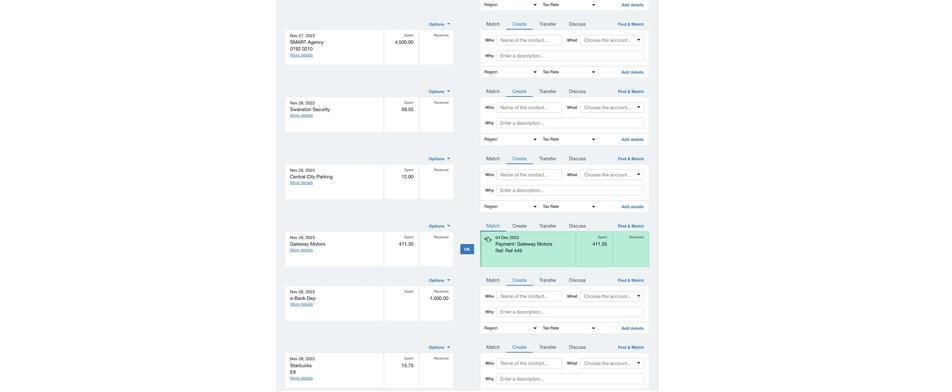 Task type: locate. For each thing, give the bounding box(es) containing it.
3 who from the top
[[485, 172, 494, 177]]

2 more details button from the top
[[290, 113, 313, 119]]

find for 411.35
[[618, 224, 627, 229]]

more inside nov 28, 2023 gateway motors more details
[[290, 248, 300, 253]]

gateway inside the 04 dec 2023 payment: gateway motors ref: ref 449
[[517, 242, 536, 247]]

Choose the account... text field
[[580, 103, 643, 112], [580, 292, 643, 301]]

5 find & match from the top
[[618, 278, 644, 283]]

3 discuss from the top
[[569, 156, 586, 161]]

1 choose the account... text field from the top
[[580, 36, 643, 45]]

4 received from the top
[[434, 235, 448, 239]]

4 find & match from the top
[[618, 224, 644, 229]]

spent for 59.55
[[404, 101, 414, 105]]

spent inside spent 12.00
[[404, 168, 414, 172]]

nov inside 'nov 28, 2023 swanston security more details'
[[290, 101, 298, 105]]

1 gateway from the left
[[290, 242, 309, 247]]

more details button
[[290, 52, 313, 58], [290, 113, 313, 119], [290, 180, 313, 186], [290, 248, 313, 253], [290, 302, 313, 308], [290, 376, 313, 382]]

449
[[514, 248, 522, 254]]

name of the contact... text field for 15.75
[[496, 359, 562, 369]]

1 & from the top
[[628, 22, 630, 27]]

agency
[[308, 39, 324, 45]]

& for 411.35
[[628, 224, 630, 229]]

3 create from the top
[[512, 156, 527, 161]]

3 & from the top
[[628, 156, 630, 161]]

1 name of the contact... text field from the top
[[496, 35, 562, 45]]

2 & from the top
[[628, 89, 630, 94]]

transfer for 411.35
[[539, 223, 556, 229]]

1 vertical spatial choose the account... text field
[[580, 292, 643, 301]]

match
[[486, 21, 500, 27], [632, 22, 644, 27], [486, 89, 500, 94], [632, 89, 644, 94], [486, 156, 500, 161], [632, 156, 644, 161], [486, 223, 500, 229], [632, 224, 644, 229], [486, 278, 500, 283], [632, 278, 644, 283], [486, 345, 500, 351], [632, 345, 644, 351]]

find for 12.00
[[618, 156, 627, 161]]

add details link for 12.00
[[617, 201, 649, 213]]

transfer link
[[533, 18, 563, 30], [533, 85, 563, 97], [533, 153, 563, 164], [533, 220, 563, 232], [533, 274, 563, 286], [533, 342, 563, 353]]

4 who from the top
[[485, 294, 494, 299]]

3 transfer link from the top
[[533, 153, 563, 164]]

nov
[[290, 33, 298, 38], [290, 101, 298, 105], [290, 168, 298, 173], [290, 235, 298, 240], [290, 290, 298, 295], [290, 357, 298, 362]]

details inside 'nov 28, 2023 central city parking more details'
[[301, 181, 313, 185]]

enter a description... text field for 15.75
[[496, 374, 644, 385]]

5 create link from the top
[[506, 274, 533, 286]]

spent 12.00
[[402, 168, 414, 180]]

3 more details button from the top
[[290, 180, 313, 186]]

None text field
[[481, 67, 540, 78], [540, 67, 598, 78], [481, 134, 540, 145], [540, 201, 598, 212], [481, 323, 540, 334], [481, 390, 540, 392], [481, 67, 540, 78], [540, 67, 598, 78], [481, 134, 540, 145], [540, 201, 598, 212], [481, 323, 540, 334], [481, 390, 540, 392]]

options button
[[425, 19, 454, 29], [425, 86, 454, 97], [425, 154, 454, 164], [425, 221, 454, 231], [425, 276, 454, 286], [425, 343, 454, 353]]

create link for 59.55
[[506, 85, 533, 97]]

create link for 411.35
[[506, 220, 533, 232]]

dec
[[501, 235, 509, 240]]

more inside 'nov 28, 2023 swanston security more details'
[[290, 113, 300, 118]]

1 more from the top
[[290, 53, 300, 57]]

2023 for starbucks
[[306, 357, 315, 362]]

gateway
[[290, 242, 309, 247], [517, 242, 536, 247]]

more inside nov 27, 2023 smart agency 0192 0210 more details
[[290, 53, 300, 57]]

central
[[290, 174, 306, 180]]

create for 4,500.00
[[512, 21, 527, 27]]

0 vertical spatial enter a description... text field
[[496, 118, 644, 128]]

2 vertical spatial name of the contact... text field
[[496, 359, 562, 369]]

discuss link
[[563, 18, 592, 30], [563, 85, 592, 97], [563, 153, 592, 164], [563, 220, 592, 232], [563, 274, 592, 286], [563, 342, 592, 353]]

0 vertical spatial enter a description... text field
[[496, 51, 644, 61]]

2 create link from the top
[[506, 85, 533, 97]]

2023 inside nov 28, 2023 starbucks eft more details
[[306, 357, 315, 362]]

5 spent from the top
[[404, 290, 414, 294]]

3 options from the top
[[429, 156, 444, 161]]

28, inside 'nov 28, 2023 central city parking more details'
[[299, 168, 304, 173]]

4 transfer link from the top
[[533, 220, 563, 232]]

find & match link for 59.55
[[612, 85, 649, 97]]

add details link for 4,500.00
[[617, 66, 649, 78]]

2 vertical spatial enter a description... text field
[[496, 374, 644, 385]]

motors
[[310, 242, 325, 247], [537, 242, 552, 247]]

nov inside nov 27, 2023 smart agency 0192 0210 more details
[[290, 33, 298, 38]]

nov for smart
[[290, 33, 298, 38]]

3 add from the top
[[622, 137, 629, 142]]

3 discuss link from the top
[[563, 153, 592, 164]]

1 more details button from the top
[[290, 52, 313, 58]]

1 enter a description... text field from the top
[[496, 51, 644, 61]]

28, inside nov 28, 2023 starbucks eft more details
[[299, 357, 304, 362]]

1 discuss link from the top
[[563, 18, 592, 30]]

28, for swanston
[[299, 101, 304, 105]]

5 find from the top
[[618, 278, 627, 283]]

0 vertical spatial choose the account... text field
[[580, 36, 643, 45]]

1 transfer from the top
[[539, 21, 556, 27]]

find & match for 59.55
[[618, 89, 644, 94]]

add details link
[[617, 0, 649, 10], [617, 66, 649, 78], [617, 134, 649, 145], [617, 201, 649, 213], [617, 323, 649, 334]]

6 spent from the top
[[404, 357, 414, 361]]

why for 12.00
[[485, 188, 494, 193]]

starbucks
[[290, 363, 312, 369]]

match link
[[480, 18, 506, 30], [480, 85, 506, 97], [480, 153, 506, 164], [480, 220, 506, 232], [480, 274, 506, 286], [480, 342, 506, 353]]

& for 12.00
[[628, 156, 630, 161]]

spent inside spent 15.75
[[404, 357, 414, 361]]

2 choose the account... text field from the top
[[580, 292, 643, 301]]

options button for 15.75
[[425, 343, 454, 353]]

motors inside nov 28, 2023 gateway motors more details
[[310, 242, 325, 247]]

who
[[485, 37, 494, 43], [485, 105, 494, 110], [485, 172, 494, 177], [485, 294, 494, 299], [485, 361, 494, 366]]

3 nov from the top
[[290, 168, 298, 173]]

spent
[[404, 33, 414, 37], [404, 101, 414, 105], [404, 168, 414, 172], [404, 235, 414, 239], [404, 290, 414, 294], [404, 357, 414, 361]]

4 add details from the top
[[622, 204, 644, 209]]

create for 411.35
[[512, 223, 527, 229]]

spent 411.35
[[399, 235, 414, 247]]

details inside nov 28, 2023 gateway motors more details
[[301, 248, 313, 253]]

more inside nov 28, 2023 e-bank dep more details
[[290, 302, 300, 307]]

0 horizontal spatial 411.35
[[399, 242, 414, 247]]

2 options button from the top
[[425, 86, 454, 97]]

create link
[[506, 18, 533, 30], [506, 85, 533, 97], [506, 153, 533, 164], [506, 220, 533, 232], [506, 274, 533, 286], [506, 342, 533, 353]]

6 more details button from the top
[[290, 376, 313, 382]]

nov for gateway
[[290, 235, 298, 240]]

1 match link from the top
[[480, 18, 506, 30]]

spent 15.75
[[402, 357, 414, 369]]

ok link
[[460, 244, 474, 255]]

bank
[[295, 296, 306, 301]]

add details for 12.00
[[622, 204, 644, 209]]

spent inside spent 59.55
[[404, 101, 414, 105]]

spent for 12.00
[[404, 168, 414, 172]]

1 28, from the top
[[299, 101, 304, 105]]

1 vertical spatial enter a description... text field
[[496, 185, 644, 196]]

2 gateway from the left
[[517, 242, 536, 247]]

Enter a description... text field
[[496, 118, 644, 128], [496, 185, 644, 196], [496, 374, 644, 385]]

3 options button from the top
[[425, 154, 454, 164]]

6 transfer from the top
[[539, 345, 556, 351]]

3 find & match link from the top
[[612, 153, 649, 165]]

options for 411.35
[[429, 224, 444, 229]]

2023 for e-
[[306, 290, 315, 295]]

2 options from the top
[[429, 89, 444, 94]]

28, for central
[[299, 168, 304, 173]]

0 vertical spatial name of the contact... text field
[[496, 170, 562, 180]]

2 motors from the left
[[537, 242, 552, 247]]

5 received from the top
[[434, 290, 448, 294]]

28,
[[299, 101, 304, 105], [299, 168, 304, 173], [299, 235, 304, 240], [299, 290, 304, 295], [299, 357, 304, 362]]

2 vertical spatial choose the account... text field
[[580, 359, 643, 369]]

6 discuss from the top
[[569, 345, 586, 351]]

received
[[434, 33, 448, 37], [434, 101, 448, 105], [434, 168, 448, 172], [434, 235, 448, 239], [434, 290, 448, 294], [434, 357, 448, 361]]

who for 59.55
[[485, 105, 494, 110]]

2 name of the contact... text field from the top
[[496, 102, 562, 113]]

nov inside 'nov 28, 2023 central city parking more details'
[[290, 168, 298, 173]]

& for 59.55
[[628, 89, 630, 94]]

transfer link for 411.35
[[533, 220, 563, 232]]

Name of the contact... text field
[[496, 35, 562, 45], [496, 102, 562, 113]]

discuss for 15.75
[[569, 345, 586, 351]]

1 horizontal spatial gateway
[[517, 242, 536, 247]]

spent 4,500.00
[[395, 33, 414, 45]]

0 horizontal spatial gateway
[[290, 242, 309, 247]]

2 choose the account... text field from the top
[[580, 170, 643, 180]]

find & match
[[618, 22, 644, 27], [618, 89, 644, 94], [618, 156, 644, 161], [618, 224, 644, 229], [618, 278, 644, 283], [618, 345, 644, 351]]

nov 28, 2023 e-bank dep more details
[[290, 290, 316, 307]]

2023 inside nov 28, 2023 gateway motors more details
[[306, 235, 315, 240]]

create link for 4,500.00
[[506, 18, 533, 30]]

nov 27, 2023 smart agency 0192 0210 more details
[[290, 33, 324, 57]]

what
[[567, 37, 577, 43], [567, 105, 577, 110], [567, 172, 577, 177], [567, 294, 577, 299], [567, 361, 577, 366]]

transfer link for 59.55
[[533, 85, 563, 97]]

find & match for 411.35
[[618, 224, 644, 229]]

what for 4,500.00
[[567, 37, 577, 43]]

3 transfer from the top
[[539, 156, 556, 161]]

411.35
[[593, 242, 607, 247], [399, 242, 414, 247]]

6 transfer link from the top
[[533, 342, 563, 353]]

spent inside spent 411.35
[[404, 235, 414, 239]]

1 find & match from the top
[[618, 22, 644, 27]]

0 vertical spatial name of the contact... text field
[[496, 35, 562, 45]]

28, inside nov 28, 2023 gateway motors more details
[[299, 235, 304, 240]]

1 why from the top
[[485, 53, 494, 58]]

5 discuss link from the top
[[563, 274, 592, 286]]

3 find from the top
[[618, 156, 627, 161]]

bank transaction image
[[483, 235, 492, 246]]

create link for 12.00
[[506, 153, 533, 164]]

2 discuss link from the top
[[563, 85, 592, 97]]

2023 for swanston
[[306, 101, 315, 105]]

find & match link for 4,500.00
[[612, 18, 649, 30]]

3 why from the top
[[485, 188, 494, 193]]

1 horizontal spatial 411.35
[[593, 242, 607, 247]]

2 find & match from the top
[[618, 89, 644, 94]]

add for 4,500.00
[[622, 70, 629, 75]]

details
[[631, 2, 644, 7], [301, 53, 313, 57], [631, 70, 644, 75], [301, 113, 313, 118], [631, 137, 644, 142], [301, 181, 313, 185], [631, 204, 644, 209], [301, 248, 313, 253], [301, 302, 313, 307], [631, 326, 644, 331], [301, 377, 313, 381]]

5 add details link from the top
[[617, 323, 649, 334]]

who for 12.00
[[485, 172, 494, 177]]

2023 inside 'nov 28, 2023 central city parking more details'
[[306, 168, 315, 173]]

& for 15.75
[[628, 345, 630, 351]]

create
[[512, 21, 527, 27], [512, 89, 527, 94], [512, 156, 527, 161], [512, 223, 527, 229], [512, 278, 527, 283], [512, 345, 527, 351]]

6 create from the top
[[512, 345, 527, 351]]

2023 inside nov 27, 2023 smart agency 0192 0210 more details
[[306, 33, 315, 38]]

3 choose the account... text field from the top
[[580, 359, 643, 369]]

transfer
[[539, 21, 556, 27], [539, 89, 556, 94], [539, 156, 556, 161], [539, 223, 556, 229], [539, 278, 556, 283], [539, 345, 556, 351]]

discuss for 411.35
[[569, 223, 586, 229]]

received for 59.55
[[434, 101, 448, 105]]

discuss
[[569, 21, 586, 27], [569, 89, 586, 94], [569, 156, 586, 161], [569, 223, 586, 229], [569, 278, 586, 283], [569, 345, 586, 351]]

1 who from the top
[[485, 37, 494, 43]]

2023
[[306, 33, 315, 38], [306, 101, 315, 105], [306, 168, 315, 173], [306, 235, 315, 240], [510, 235, 519, 240], [306, 290, 315, 295], [306, 357, 315, 362]]

1 horizontal spatial motors
[[537, 242, 552, 247]]

5 & from the top
[[628, 278, 630, 283]]

2 enter a description... text field from the top
[[496, 307, 644, 317]]

3 spent from the top
[[404, 168, 414, 172]]

2 match link from the top
[[480, 85, 506, 97]]

6 find from the top
[[618, 345, 627, 351]]

Choose the account... text field
[[580, 36, 643, 45], [580, 170, 643, 180], [580, 359, 643, 369]]

4 why from the top
[[485, 310, 494, 315]]

0 horizontal spatial motors
[[310, 242, 325, 247]]

nov inside nov 28, 2023 gateway motors more details
[[290, 235, 298, 240]]

2023 inside 'nov 28, 2023 swanston security more details'
[[306, 101, 315, 105]]

1 motors from the left
[[310, 242, 325, 247]]

transfer for 59.55
[[539, 89, 556, 94]]

1 find & match link from the top
[[612, 18, 649, 30]]

transfer link for 12.00
[[533, 153, 563, 164]]

1 411.35 from the left
[[593, 242, 607, 247]]

create for 59.55
[[512, 89, 527, 94]]

0210
[[302, 46, 313, 52]]

1,000.00
[[430, 296, 448, 301]]

4 find & match link from the top
[[612, 220, 649, 232]]

1 enter a description... text field from the top
[[496, 118, 644, 128]]

add details
[[622, 2, 644, 7], [622, 70, 644, 75], [622, 137, 644, 142], [622, 204, 644, 209], [622, 326, 644, 331]]

28, inside nov 28, 2023 e-bank dep more details
[[299, 290, 304, 295]]

spent 59.55
[[402, 101, 414, 112]]

more
[[290, 53, 300, 57], [290, 113, 300, 118], [290, 181, 300, 185], [290, 248, 300, 253], [290, 302, 300, 307], [290, 377, 300, 381]]

6 find & match link from the top
[[612, 342, 649, 354]]

why
[[485, 53, 494, 58], [485, 120, 494, 126], [485, 188, 494, 193], [485, 310, 494, 315], [485, 377, 494, 382]]

Name of the contact... text field
[[496, 170, 562, 180], [496, 291, 562, 302], [496, 359, 562, 369]]

2023 inside nov 28, 2023 e-bank dep more details
[[306, 290, 315, 295]]

payment:
[[496, 242, 516, 247]]

received inside received 1,000.00
[[434, 290, 448, 294]]

4 create from the top
[[512, 223, 527, 229]]

discuss link for 59.55
[[563, 85, 592, 97]]

6 more from the top
[[290, 377, 300, 381]]

2 received from the top
[[434, 101, 448, 105]]

ref
[[505, 248, 513, 254]]

options button for 12.00
[[425, 154, 454, 164]]

options button for 411.35
[[425, 221, 454, 231]]

4 options button from the top
[[425, 221, 454, 231]]

1 create link from the top
[[506, 18, 533, 30]]

5 more from the top
[[290, 302, 300, 307]]

name of the contact... text field for 12.00
[[496, 170, 562, 180]]

1 vertical spatial name of the contact... text field
[[496, 291, 562, 302]]

4,500.00
[[395, 40, 414, 45]]

1 add from the top
[[622, 2, 629, 7]]

4 transfer from the top
[[539, 223, 556, 229]]

more details button for central
[[290, 180, 313, 186]]

nov inside nov 28, 2023 e-bank dep more details
[[290, 290, 298, 295]]

6 options from the top
[[429, 345, 444, 351]]

28, for e-
[[299, 290, 304, 295]]

2023 inside the 04 dec 2023 payment: gateway motors ref: ref 449
[[510, 235, 519, 240]]

received for 15.75
[[434, 357, 448, 361]]

spent for 15.75
[[404, 357, 414, 361]]

choose the account... text field for 12.00
[[580, 170, 643, 180]]

enter a description... text field for smart agency
[[496, 51, 644, 61]]

enter a description... text field for 59.55
[[496, 118, 644, 128]]

find & match link for 15.75
[[612, 342, 649, 354]]

5 why from the top
[[485, 377, 494, 382]]

28, inside 'nov 28, 2023 swanston security more details'
[[299, 101, 304, 105]]

received for 4,500.00
[[434, 33, 448, 37]]

4 add details link from the top
[[617, 201, 649, 213]]

find
[[618, 22, 627, 27], [618, 89, 627, 94], [618, 156, 627, 161], [618, 224, 627, 229], [618, 278, 627, 283], [618, 345, 627, 351]]

2 find from the top
[[618, 89, 627, 94]]

add for 12.00
[[622, 204, 629, 209]]

1 vertical spatial enter a description... text field
[[496, 307, 644, 317]]

2 nov from the top
[[290, 101, 298, 105]]

find for 4,500.00
[[618, 22, 627, 27]]

why for 4,500.00
[[485, 53, 494, 58]]

1 add details link from the top
[[617, 0, 649, 10]]

3 create link from the top
[[506, 153, 533, 164]]

why for 59.55
[[485, 120, 494, 126]]

&
[[628, 22, 630, 27], [628, 89, 630, 94], [628, 156, 630, 161], [628, 224, 630, 229], [628, 278, 630, 283], [628, 345, 630, 351]]

match link for 15.75
[[480, 342, 506, 353]]

5 what from the top
[[567, 361, 577, 366]]

5 find & match link from the top
[[612, 274, 649, 286]]

add
[[622, 2, 629, 7], [622, 70, 629, 75], [622, 137, 629, 142], [622, 204, 629, 209], [622, 326, 629, 331]]

spent inside spent 4,500.00
[[404, 33, 414, 37]]

details inside nov 27, 2023 smart agency 0192 0210 more details
[[301, 53, 313, 57]]

name of the contact... text field for 59.55
[[496, 102, 562, 113]]

0 vertical spatial choose the account... text field
[[580, 103, 643, 112]]

3 enter a description... text field from the top
[[496, 374, 644, 385]]

2 28, from the top
[[299, 168, 304, 173]]

gateway inside nov 28, 2023 gateway motors more details
[[290, 242, 309, 247]]

Enter a description... text field
[[496, 51, 644, 61], [496, 307, 644, 317]]

discuss link for 15.75
[[563, 342, 592, 353]]

5 more details button from the top
[[290, 302, 313, 308]]

nov for starbucks
[[290, 357, 298, 362]]

transfer for 12.00
[[539, 156, 556, 161]]

None text field
[[481, 0, 540, 10], [540, 0, 598, 10], [540, 134, 598, 145], [481, 201, 540, 212], [540, 323, 598, 334], [481, 0, 540, 10], [540, 0, 598, 10], [540, 134, 598, 145], [481, 201, 540, 212], [540, 323, 598, 334]]

1 create from the top
[[512, 21, 527, 27]]

59.55
[[402, 107, 414, 112]]

find & match link
[[612, 18, 649, 30], [612, 85, 649, 97], [612, 153, 649, 165], [612, 220, 649, 232], [612, 274, 649, 286], [612, 342, 649, 354]]

1 vertical spatial choose the account... text field
[[580, 170, 643, 180]]

1 vertical spatial name of the contact... text field
[[496, 102, 562, 113]]

city
[[307, 174, 315, 180]]

options
[[429, 22, 444, 27], [429, 89, 444, 94], [429, 156, 444, 161], [429, 224, 444, 229], [429, 278, 444, 283], [429, 345, 444, 351]]

nov inside nov 28, 2023 starbucks eft more details
[[290, 357, 298, 362]]



Task type: describe. For each thing, give the bounding box(es) containing it.
& for 4,500.00
[[628, 22, 630, 27]]

choose the account... text field for 4,500.00
[[580, 36, 643, 45]]

received 1,000.00
[[430, 290, 448, 301]]

match link for 4,500.00
[[480, 18, 506, 30]]

28, for starbucks
[[299, 357, 304, 362]]

security
[[313, 107, 330, 112]]

choose the account... text field for swanston security
[[580, 103, 643, 112]]

options for 12.00
[[429, 156, 444, 161]]

5 match link from the top
[[480, 274, 506, 286]]

2023 for payment:
[[510, 235, 519, 240]]

nov for e-
[[290, 290, 298, 295]]

motors inside the 04 dec 2023 payment: gateway motors ref: ref 449
[[537, 242, 552, 247]]

more details button for swanston
[[290, 113, 313, 119]]

add for 59.55
[[622, 137, 629, 142]]

04
[[496, 235, 500, 240]]

find & match for 4,500.00
[[618, 22, 644, 27]]

find & match link for 411.35
[[612, 220, 649, 232]]

create link for 15.75
[[506, 342, 533, 353]]

nov for central
[[290, 168, 298, 173]]

match link for 59.55
[[480, 85, 506, 97]]

enter a description... text field for 12.00
[[496, 185, 644, 196]]

dep
[[307, 296, 316, 301]]

2023 for central
[[306, 168, 315, 173]]

12.00
[[402, 174, 414, 180]]

ref:
[[496, 248, 504, 254]]

what for 15.75
[[567, 361, 577, 366]]

add details for 4,500.00
[[622, 70, 644, 75]]

options for 59.55
[[429, 89, 444, 94]]

04 dec 2023 payment: gateway motors ref: ref 449
[[496, 235, 552, 254]]

parking
[[317, 174, 333, 180]]

27,
[[299, 33, 304, 38]]

5 transfer from the top
[[539, 278, 556, 283]]

find for 15.75
[[618, 345, 627, 351]]

4 what from the top
[[567, 294, 577, 299]]

more details button for e-
[[290, 302, 313, 308]]

nov 28, 2023 central city parking more details
[[290, 168, 333, 185]]

5 add from the top
[[622, 326, 629, 331]]

28, for gateway
[[299, 235, 304, 240]]

who for 4,500.00
[[485, 37, 494, 43]]

nov for swanston
[[290, 101, 298, 105]]

details inside 'nov 28, 2023 swanston security more details'
[[301, 113, 313, 118]]

ok
[[464, 247, 470, 252]]

5 options button from the top
[[425, 276, 454, 286]]

e-
[[290, 296, 295, 301]]

choose the account... text field for 15.75
[[580, 359, 643, 369]]

what for 12.00
[[567, 172, 577, 177]]

eft
[[290, 370, 296, 375]]

0192
[[290, 46, 301, 52]]

nov 28, 2023 swanston security more details
[[290, 101, 330, 118]]

why for 15.75
[[485, 377, 494, 382]]

2 411.35 from the left
[[399, 242, 414, 247]]

details inside nov 28, 2023 e-bank dep more details
[[301, 302, 313, 307]]

transfer link for 4,500.00
[[533, 18, 563, 30]]

spent for 4,500.00
[[404, 33, 414, 37]]

discuss for 4,500.00
[[569, 21, 586, 27]]

more details button for gateway
[[290, 248, 313, 253]]

5 options from the top
[[429, 278, 444, 283]]

transfer for 15.75
[[539, 345, 556, 351]]

nov 28, 2023 starbucks eft more details
[[290, 357, 315, 381]]

name of the contact... text field for 4,500.00
[[496, 35, 562, 45]]

discuss for 12.00
[[569, 156, 586, 161]]

2 name of the contact... text field from the top
[[496, 291, 562, 302]]

swanston
[[290, 107, 311, 112]]

find & match for 15.75
[[618, 345, 644, 351]]

2023 for smart
[[306, 33, 315, 38]]

nov 28, 2023 gateway motors more details
[[290, 235, 325, 253]]

discuss for 59.55
[[569, 89, 586, 94]]

details inside nov 28, 2023 starbucks eft more details
[[301, 377, 313, 381]]

match link for 12.00
[[480, 153, 506, 164]]

find & match for 12.00
[[618, 156, 644, 161]]

transfer for 4,500.00
[[539, 21, 556, 27]]

match link for 411.35
[[480, 220, 506, 232]]

choose the account... text field for e-bank dep
[[580, 292, 643, 301]]

options button for 4,500.00
[[425, 19, 454, 29]]

enter a description... text field for e-bank dep
[[496, 307, 644, 317]]

options button for 59.55
[[425, 86, 454, 97]]

1 add details from the top
[[622, 2, 644, 7]]

5 add details from the top
[[622, 326, 644, 331]]

transfer link for 15.75
[[533, 342, 563, 353]]

received for 12.00
[[434, 168, 448, 172]]

5 create from the top
[[512, 278, 527, 283]]

5 transfer link from the top
[[533, 274, 563, 286]]

what for 59.55
[[567, 105, 577, 110]]

5 discuss from the top
[[569, 278, 586, 283]]

add details for 59.55
[[622, 137, 644, 142]]

find & match link for 12.00
[[612, 153, 649, 165]]

options for 4,500.00
[[429, 22, 444, 27]]

discuss link for 411.35
[[563, 220, 592, 232]]

spent for 411.35
[[404, 235, 414, 239]]

create for 15.75
[[512, 345, 527, 351]]

add details link for 59.55
[[617, 134, 649, 145]]

who for 15.75
[[485, 361, 494, 366]]

find for 59.55
[[618, 89, 627, 94]]

more inside nov 28, 2023 starbucks eft more details
[[290, 377, 300, 381]]

smart
[[290, 39, 306, 45]]

more inside 'nov 28, 2023 central city parking more details'
[[290, 181, 300, 185]]

15.75
[[402, 363, 414, 369]]

create for 12.00
[[512, 156, 527, 161]]



Task type: vqa. For each thing, say whether or not it's contained in the screenshot.
paid
no



